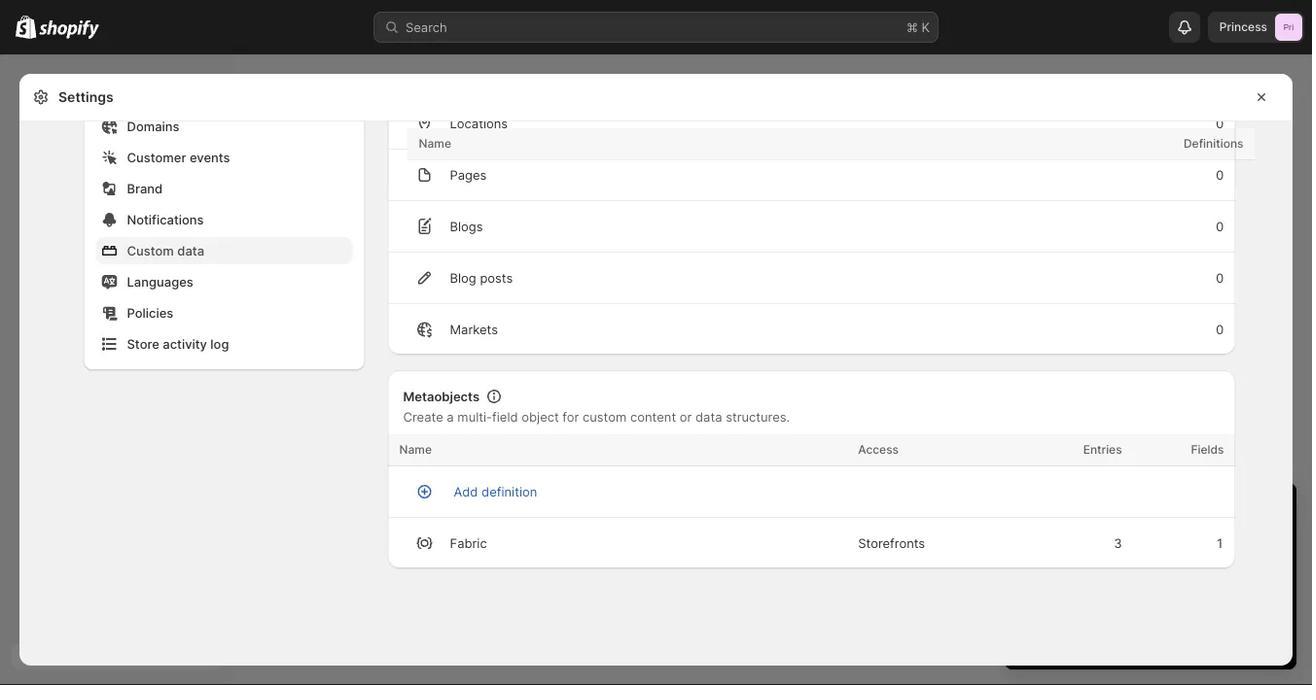 Task type: describe. For each thing, give the bounding box(es) containing it.
name for pages
[[419, 137, 451, 151]]

fields
[[1191, 443, 1224, 457]]

1 vertical spatial and
[[1113, 594, 1136, 610]]

for inside settings 'dialog'
[[563, 410, 579, 425]]

events
[[190, 150, 230, 165]]

switch
[[1025, 536, 1065, 551]]

1 horizontal spatial to
[[1165, 575, 1178, 590]]

0 vertical spatial to
[[1068, 536, 1081, 551]]

storefronts
[[858, 536, 925, 551]]

name for fabric
[[399, 443, 432, 457]]

$1/month
[[1147, 556, 1204, 571]]

access
[[858, 443, 899, 457]]

definitions
[[1184, 137, 1244, 151]]

add definition
[[454, 485, 537, 500]]

store
[[1079, 594, 1110, 610]]

a inside switch to a paid plan and get: first 3 months for $1/month to customize your online store and add bonus features
[[1084, 536, 1091, 551]]

multi-
[[458, 410, 492, 425]]

1 day left in your trial
[[1025, 501, 1216, 524]]

trial
[[1181, 501, 1216, 524]]

languages
[[127, 274, 193, 289]]

0 for pages
[[1216, 167, 1224, 182]]

switch to a paid plan and get: first 3 months for $1/month to customize your online store and add bonus features
[[1025, 536, 1272, 610]]

0 vertical spatial data
[[177, 243, 204, 258]]

settings
[[58, 89, 113, 106]]

bonus
[[1166, 594, 1203, 610]]

⌘
[[907, 19, 918, 35]]

features
[[1206, 594, 1255, 610]]

blog posts
[[450, 270, 513, 286]]

search
[[406, 19, 447, 35]]

definition
[[482, 485, 537, 500]]

store activity log link
[[96, 331, 353, 358]]

store
[[127, 337, 159, 352]]

get:
[[1179, 536, 1202, 551]]

your inside switch to a paid plan and get: first 3 months for $1/month to customize your online store and add bonus features
[[1246, 575, 1272, 590]]

0 for markets
[[1216, 322, 1224, 337]]

or
[[680, 410, 692, 425]]

1 horizontal spatial shopify image
[[39, 20, 99, 39]]

first
[[1040, 556, 1064, 571]]

create
[[403, 410, 443, 425]]

plan
[[1124, 536, 1149, 551]]

1 for 1 day left in your trial
[[1025, 501, 1034, 524]]

custom
[[127, 243, 174, 258]]

day
[[1039, 501, 1073, 524]]

custom data link
[[96, 237, 353, 265]]

brand link
[[96, 175, 353, 202]]

months
[[1079, 556, 1124, 571]]

notifications
[[127, 212, 204, 227]]

blogs
[[450, 219, 483, 234]]

content
[[630, 410, 676, 425]]

store activity log
[[127, 337, 229, 352]]

1 for 1
[[1216, 536, 1224, 551]]

in
[[1114, 501, 1130, 524]]

field
[[492, 410, 518, 425]]



Task type: vqa. For each thing, say whether or not it's contained in the screenshot.
Short sleeve t-shirt text field
no



Task type: locate. For each thing, give the bounding box(es) containing it.
name up pages
[[419, 137, 451, 151]]

log
[[211, 337, 229, 352]]

1 0 from the top
[[1216, 116, 1224, 131]]

3
[[1114, 536, 1122, 551], [1067, 556, 1075, 571]]

domains
[[127, 119, 180, 134]]

1 horizontal spatial for
[[1127, 556, 1144, 571]]

for
[[563, 410, 579, 425], [1127, 556, 1144, 571]]

0 horizontal spatial to
[[1068, 536, 1081, 551]]

custom data
[[127, 243, 204, 258]]

add
[[1139, 594, 1162, 610]]

data right the or
[[696, 410, 722, 425]]

1 vertical spatial your
[[1246, 575, 1272, 590]]

customer events link
[[96, 144, 353, 171]]

posts
[[480, 270, 513, 286]]

0 horizontal spatial for
[[563, 410, 579, 425]]

1 horizontal spatial a
[[1084, 536, 1091, 551]]

3 inside settings 'dialog'
[[1114, 536, 1122, 551]]

0 vertical spatial for
[[563, 410, 579, 425]]

1 horizontal spatial 1
[[1216, 536, 1224, 551]]

1 vertical spatial 3
[[1067, 556, 1075, 571]]

settings dialog
[[19, 0, 1293, 666]]

0 vertical spatial name
[[419, 137, 451, 151]]

0 vertical spatial a
[[447, 410, 454, 425]]

name
[[419, 137, 451, 151], [399, 443, 432, 457]]

0 horizontal spatial your
[[1135, 501, 1176, 524]]

1 vertical spatial 1
[[1216, 536, 1224, 551]]

1 day left in your trial button
[[1005, 484, 1297, 524]]

your inside dropdown button
[[1135, 501, 1176, 524]]

3 left plan
[[1114, 536, 1122, 551]]

3 0 from the top
[[1216, 219, 1224, 234]]

metaobjects
[[403, 389, 480, 404]]

to right switch
[[1068, 536, 1081, 551]]

customize
[[1181, 575, 1242, 590]]

create a multi-field object for custom content or data structures.
[[403, 410, 790, 425]]

markets
[[450, 322, 498, 337]]

0 horizontal spatial and
[[1113, 594, 1136, 610]]

0 horizontal spatial 3
[[1067, 556, 1075, 571]]

1 horizontal spatial and
[[1153, 536, 1175, 551]]

1 vertical spatial a
[[1084, 536, 1091, 551]]

princess image
[[1276, 14, 1303, 41]]

1 vertical spatial data
[[696, 410, 722, 425]]

1 horizontal spatial your
[[1246, 575, 1272, 590]]

your
[[1135, 501, 1176, 524], [1246, 575, 1272, 590]]

customer events
[[127, 150, 230, 165]]

princess
[[1220, 20, 1268, 34]]

0 vertical spatial 3
[[1114, 536, 1122, 551]]

entries
[[1084, 443, 1122, 457]]

a inside settings 'dialog'
[[447, 410, 454, 425]]

languages link
[[96, 269, 353, 296]]

object
[[522, 410, 559, 425]]

name down create
[[399, 443, 432, 457]]

paid
[[1095, 536, 1121, 551]]

add
[[454, 485, 478, 500]]

brand
[[127, 181, 163, 196]]

notifications link
[[96, 206, 353, 234]]

0 for blog posts
[[1216, 270, 1224, 286]]

and up $1/month
[[1153, 536, 1175, 551]]

4 0 from the top
[[1216, 270, 1224, 286]]

your up features
[[1246, 575, 1272, 590]]

locations
[[450, 116, 508, 131]]

customer
[[127, 150, 186, 165]]

online
[[1040, 594, 1076, 610]]

add definition link
[[442, 479, 549, 506]]

policies
[[127, 306, 173, 321]]

0 vertical spatial your
[[1135, 501, 1176, 524]]

data
[[177, 243, 204, 258], [696, 410, 722, 425]]

0
[[1216, 116, 1224, 131], [1216, 167, 1224, 182], [1216, 219, 1224, 234], [1216, 270, 1224, 286], [1216, 322, 1224, 337]]

data down notifications
[[177, 243, 204, 258]]

0 horizontal spatial shopify image
[[16, 15, 36, 39]]

5 0 from the top
[[1216, 322, 1224, 337]]

3 inside switch to a paid plan and get: first 3 months for $1/month to customize your online store and add bonus features
[[1067, 556, 1075, 571]]

left
[[1078, 501, 1108, 524]]

and left add
[[1113, 594, 1136, 610]]

1 horizontal spatial data
[[696, 410, 722, 425]]

a down metaobjects
[[447, 410, 454, 425]]

0 vertical spatial and
[[1153, 536, 1175, 551]]

custom
[[583, 410, 627, 425]]

0 for locations
[[1216, 116, 1224, 131]]

k
[[922, 19, 930, 35]]

1 horizontal spatial 3
[[1114, 536, 1122, 551]]

1 vertical spatial to
[[1165, 575, 1178, 590]]

1 right get:
[[1216, 536, 1224, 551]]

0 horizontal spatial a
[[447, 410, 454, 425]]

1 left day
[[1025, 501, 1034, 524]]

domains link
[[96, 113, 353, 140]]

1
[[1025, 501, 1034, 524], [1216, 536, 1224, 551]]

policies link
[[96, 300, 353, 327]]

2 0 from the top
[[1216, 167, 1224, 182]]

blog
[[450, 270, 476, 286]]

pages
[[450, 167, 487, 182]]

0 horizontal spatial 1
[[1025, 501, 1034, 524]]

0 horizontal spatial data
[[177, 243, 204, 258]]

shopify image
[[16, 15, 36, 39], [39, 20, 99, 39]]

1 inside dropdown button
[[1025, 501, 1034, 524]]

fabric
[[450, 536, 487, 551]]

1 vertical spatial name
[[399, 443, 432, 457]]

activity
[[163, 337, 207, 352]]

0 vertical spatial 1
[[1025, 501, 1034, 524]]

3 right first
[[1067, 556, 1075, 571]]

0 for blogs
[[1216, 219, 1224, 234]]

structures.
[[726, 410, 790, 425]]

a
[[447, 410, 454, 425], [1084, 536, 1091, 551]]

your right in
[[1135, 501, 1176, 524]]

to
[[1068, 536, 1081, 551], [1165, 575, 1178, 590]]

to down $1/month
[[1165, 575, 1178, 590]]

dialog
[[1301, 74, 1313, 666]]

for down plan
[[1127, 556, 1144, 571]]

a left paid
[[1084, 536, 1091, 551]]

for inside switch to a paid plan and get: first 3 months for $1/month to customize your online store and add bonus features
[[1127, 556, 1144, 571]]

for right object
[[563, 410, 579, 425]]

and
[[1153, 536, 1175, 551], [1113, 594, 1136, 610]]

1 inside settings 'dialog'
[[1216, 536, 1224, 551]]

1 vertical spatial for
[[1127, 556, 1144, 571]]

⌘ k
[[907, 19, 930, 35]]



